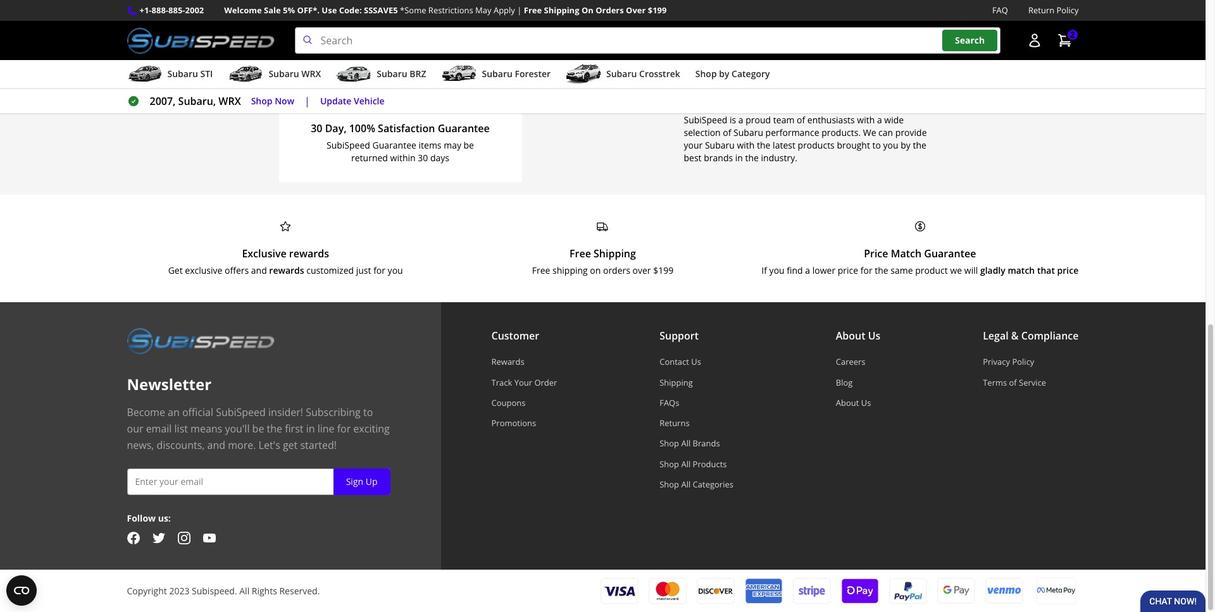 Task type: locate. For each thing, give the bounding box(es) containing it.
1 vertical spatial about
[[836, 397, 859, 409]]

0 horizontal spatial to
[[363, 406, 373, 420]]

legal
[[983, 329, 1009, 343]]

free right apply
[[524, 4, 542, 16]]

0 vertical spatial |
[[517, 4, 522, 16]]

0 horizontal spatial of
[[723, 127, 731, 139]]

2 horizontal spatial shipping
[[660, 377, 693, 388]]

shop down shop all brands
[[660, 459, 679, 470]]

a
[[739, 114, 744, 126], [877, 114, 882, 126], [805, 265, 810, 277]]

orders
[[603, 265, 631, 277]]

search input field
[[295, 27, 1001, 54]]

paypal image
[[889, 578, 927, 605]]

rewards
[[289, 247, 329, 261], [269, 265, 304, 277]]

shop left now at the top
[[251, 95, 273, 107]]

guarantee up the within
[[373, 139, 416, 152]]

1 vertical spatial policy
[[1013, 357, 1035, 368]]

1 vertical spatial $199
[[653, 265, 674, 277]]

subaru left sti
[[167, 68, 198, 80]]

885-
[[168, 4, 185, 16]]

rewards down exclusive
[[269, 265, 304, 277]]

us for about us link
[[861, 397, 871, 409]]

1 subispeed logo image from the top
[[127, 27, 274, 54]]

0 horizontal spatial in
[[306, 422, 315, 436]]

1 vertical spatial subispeed
[[327, 139, 370, 152]]

us up the careers link
[[868, 329, 881, 343]]

subispeed down day,
[[327, 139, 370, 152]]

match
[[891, 247, 922, 261]]

news,
[[127, 439, 154, 453]]

0 vertical spatial about
[[836, 329, 866, 343]]

you inside subispeed is a proud team of enthusiasts with a wide selection of subaru performance products. we can provide your subaru with the latest products brought to you by the best brands in the industry.
[[884, 139, 899, 152]]

googlepay image
[[937, 578, 975, 605]]

in right "brands"
[[735, 152, 743, 164]]

1 vertical spatial in
[[306, 422, 315, 436]]

0 horizontal spatial price
[[838, 265, 859, 277]]

shipping down contact
[[660, 377, 693, 388]]

a up can
[[877, 114, 882, 126]]

all left brands at the right of page
[[681, 438, 691, 450]]

subispeed
[[684, 114, 728, 126], [327, 139, 370, 152], [216, 406, 266, 420]]

returns
[[660, 418, 690, 429]]

track your order link
[[492, 377, 557, 388]]

1 vertical spatial of
[[723, 127, 731, 139]]

all down shop all products
[[681, 479, 691, 491]]

all for brands
[[681, 438, 691, 450]]

rewards up customized
[[289, 247, 329, 261]]

subaru for subaru sti
[[167, 68, 198, 80]]

the inside become an official subispeed insider! subscribing to our email list means you'll be the first in line for exciting news, discounts, and more. let's get started!
[[267, 422, 282, 436]]

insider!
[[268, 406, 303, 420]]

faq
[[993, 4, 1008, 16]]

subaru inside dropdown button
[[377, 68, 407, 80]]

amex image
[[745, 578, 783, 605]]

$199 inside 'free shipping free shipping on orders over $199'
[[653, 265, 674, 277]]

1 vertical spatial by
[[901, 139, 911, 152]]

rewards link
[[492, 357, 557, 368]]

sale
[[264, 4, 281, 16]]

shipping
[[553, 265, 588, 277]]

30 day, 100% satisfaction guarantee subispeed guarantee items may be returned within 30 days
[[311, 122, 490, 164]]

0 vertical spatial subispeed
[[684, 114, 728, 126]]

discover image
[[697, 578, 735, 605]]

faq link
[[993, 4, 1008, 17]]

lower
[[813, 265, 836, 277]]

0 horizontal spatial by
[[719, 68, 730, 80]]

exclusive
[[242, 247, 287, 261]]

us
[[868, 329, 881, 343], [691, 357, 701, 368], [861, 397, 871, 409]]

price right lower
[[838, 265, 859, 277]]

subaru left brz in the left top of the page
[[377, 68, 407, 80]]

2 vertical spatial shipping
[[660, 377, 693, 388]]

2007, subaru, wrx
[[150, 94, 241, 108]]

subaru crosstrek button
[[566, 63, 680, 88]]

2 vertical spatial subispeed
[[216, 406, 266, 420]]

subaru left crosstrek
[[607, 68, 637, 80]]

wrx up update
[[302, 68, 321, 80]]

may
[[476, 4, 492, 16]]

to down we
[[873, 139, 881, 152]]

subispeed inside become an official subispeed insider! subscribing to our email list means you'll be the first in line for exciting news, discounts, and more. let's get started!
[[216, 406, 266, 420]]

by left category
[[719, 68, 730, 80]]

become an official subispeed insider! subscribing to our email list means you'll be the first in line for exciting news, discounts, and more. let's get started!
[[127, 406, 390, 453]]

about down blog
[[836, 397, 859, 409]]

your
[[514, 377, 532, 388]]

subaru up now at the top
[[269, 68, 299, 80]]

update vehicle button
[[320, 94, 385, 109]]

exclusive
[[185, 265, 222, 277]]

shop for shop all categories
[[660, 479, 679, 491]]

be up "let's"
[[252, 422, 264, 436]]

a subaru wrx thumbnail image image
[[228, 65, 264, 84]]

you right if
[[770, 265, 785, 277]]

update
[[320, 95, 352, 107]]

guarantee inside the price match guarantee if you find a lower price for the same product we will gladly match that price
[[924, 247, 976, 261]]

shop for shop all products
[[660, 459, 679, 470]]

get
[[283, 439, 298, 453]]

shipping left 'on'
[[544, 4, 580, 16]]

shop inside dropdown button
[[696, 68, 717, 80]]

subaru brz
[[377, 68, 426, 80]]

be
[[464, 139, 474, 152], [252, 422, 264, 436]]

about us up the careers link
[[836, 329, 881, 343]]

promotions
[[492, 418, 536, 429]]

1 vertical spatial about us
[[836, 397, 871, 409]]

stripe image
[[793, 578, 831, 605]]

0 vertical spatial and
[[251, 265, 267, 277]]

2 subispeed logo image from the top
[[127, 328, 274, 355]]

return
[[1029, 4, 1055, 16]]

free left shipping
[[532, 265, 550, 277]]

1 horizontal spatial and
[[251, 265, 267, 277]]

and down means
[[207, 439, 225, 453]]

by inside subispeed is a proud team of enthusiasts with a wide selection of subaru performance products. we can provide your subaru with the latest products brought to you by the best brands in the industry.
[[901, 139, 911, 152]]

in inside subispeed is a proud team of enthusiasts with a wide selection of subaru performance products. we can provide your subaru with the latest products brought to you by the best brands in the industry.
[[735, 152, 743, 164]]

1 horizontal spatial shipping
[[594, 247, 636, 261]]

1 horizontal spatial subispeed
[[327, 139, 370, 152]]

0 vertical spatial wrx
[[302, 68, 321, 80]]

shop down shop all products
[[660, 479, 679, 491]]

2023
[[169, 585, 190, 597]]

1 vertical spatial free
[[570, 247, 591, 261]]

1 vertical spatial be
[[252, 422, 264, 436]]

1 horizontal spatial be
[[464, 139, 474, 152]]

1 horizontal spatial in
[[735, 152, 743, 164]]

subaru for subaru forester
[[482, 68, 513, 80]]

us down blog link
[[861, 397, 871, 409]]

of up performance
[[797, 114, 805, 126]]

0 vertical spatial 30
[[311, 122, 323, 136]]

all down shop all brands
[[681, 459, 691, 470]]

0 horizontal spatial subispeed
[[216, 406, 266, 420]]

to inside become an official subispeed insider! subscribing to our email list means you'll be the first in line for exciting news, discounts, and more. let's get started!
[[363, 406, 373, 420]]

0 vertical spatial be
[[464, 139, 474, 152]]

subaru
[[167, 68, 198, 80], [269, 68, 299, 80], [377, 68, 407, 80], [482, 68, 513, 80], [607, 68, 637, 80], [734, 127, 763, 139], [705, 139, 735, 152]]

1 vertical spatial shipping
[[594, 247, 636, 261]]

shop left category
[[696, 68, 717, 80]]

subaru inside 'dropdown button'
[[607, 68, 637, 80]]

30 left day,
[[311, 122, 323, 136]]

subispeed up the you'll
[[216, 406, 266, 420]]

2002
[[185, 4, 204, 16]]

0 horizontal spatial be
[[252, 422, 264, 436]]

us up the shipping link
[[691, 357, 701, 368]]

with up we
[[857, 114, 875, 126]]

2 horizontal spatial you
[[884, 139, 899, 152]]

proud
[[746, 114, 771, 126]]

1 horizontal spatial by
[[901, 139, 911, 152]]

0 vertical spatial about us
[[836, 329, 881, 343]]

policy up terms of service link
[[1013, 357, 1035, 368]]

1 horizontal spatial |
[[517, 4, 522, 16]]

0 vertical spatial with
[[857, 114, 875, 126]]

return policy
[[1029, 4, 1079, 16]]

about
[[836, 329, 866, 343], [836, 397, 859, 409]]

of down is at the right top of the page
[[723, 127, 731, 139]]

1 vertical spatial us
[[691, 357, 701, 368]]

metapay image
[[1037, 588, 1075, 595]]

1 horizontal spatial you
[[770, 265, 785, 277]]

subaru crosstrek
[[607, 68, 680, 80]]

careers
[[836, 357, 866, 368]]

sign up button
[[333, 469, 390, 496]]

1 horizontal spatial a
[[805, 265, 810, 277]]

guarantee up "may"
[[438, 122, 490, 136]]

brands
[[693, 438, 720, 450]]

shoppay image
[[841, 578, 879, 605]]

2 horizontal spatial of
[[1009, 377, 1017, 388]]

for for exclusive rewards
[[374, 265, 386, 277]]

$199
[[648, 4, 667, 16], [653, 265, 674, 277]]

a right is at the right top of the page
[[739, 114, 744, 126]]

restrictions
[[429, 4, 473, 16]]

shop for shop now
[[251, 95, 273, 107]]

us for "contact us" link
[[691, 357, 701, 368]]

means
[[191, 422, 222, 436]]

2 vertical spatial free
[[532, 265, 550, 277]]

wrx down a subaru wrx thumbnail image
[[219, 94, 241, 108]]

1 horizontal spatial to
[[873, 139, 881, 152]]

of right terms
[[1009, 377, 1017, 388]]

and down exclusive
[[251, 265, 267, 277]]

satisfaction
[[378, 122, 435, 136]]

0 horizontal spatial guarantee
[[373, 139, 416, 152]]

$199 right "over"
[[648, 4, 667, 16]]

for inside the price match guarantee if you find a lower price for the same product we will gladly match that price
[[861, 265, 873, 277]]

we
[[951, 265, 962, 277]]

1 horizontal spatial guarantee
[[438, 122, 490, 136]]

open widget image
[[6, 576, 37, 606]]

the down price
[[875, 265, 889, 277]]

about up careers
[[836, 329, 866, 343]]

2 price from the left
[[1058, 265, 1079, 277]]

subispeed logo image up newsletter
[[127, 328, 274, 355]]

| right apply
[[517, 4, 522, 16]]

provide
[[896, 127, 927, 139]]

1 vertical spatial subispeed logo image
[[127, 328, 274, 355]]

price
[[838, 265, 859, 277], [1058, 265, 1079, 277]]

2 vertical spatial us
[[861, 397, 871, 409]]

orders
[[596, 4, 624, 16]]

shop all categories
[[660, 479, 734, 491]]

policy up 2
[[1057, 4, 1079, 16]]

returned
[[351, 152, 388, 164]]

1 price from the left
[[838, 265, 859, 277]]

price match guarantee if you find a lower price for the same product we will gladly match that price
[[762, 247, 1079, 277]]

1 vertical spatial and
[[207, 439, 225, 453]]

forester
[[515, 68, 551, 80]]

subispeed logo image down "2002"
[[127, 27, 274, 54]]

off*.
[[297, 4, 320, 16]]

be right "may"
[[464, 139, 474, 152]]

shipping up orders
[[594, 247, 636, 261]]

free up shipping
[[570, 247, 591, 261]]

2 horizontal spatial guarantee
[[924, 247, 976, 261]]

about us down blog link
[[836, 397, 871, 409]]

if
[[762, 265, 767, 277]]

0 horizontal spatial policy
[[1013, 357, 1035, 368]]

0 vertical spatial us
[[868, 329, 881, 343]]

free
[[524, 4, 542, 16], [570, 247, 591, 261], [532, 265, 550, 277]]

0 horizontal spatial you
[[388, 265, 403, 277]]

you inside the exclusive rewards get exclusive offers and rewards customized just for you
[[388, 265, 403, 277]]

with down proud on the right of page
[[737, 139, 755, 152]]

a right find
[[805, 265, 810, 277]]

0 horizontal spatial wrx
[[219, 94, 241, 108]]

0 vertical spatial subispeed logo image
[[127, 27, 274, 54]]

for right just on the left top of page
[[374, 265, 386, 277]]

30 down items
[[418, 152, 428, 164]]

0 vertical spatial by
[[719, 68, 730, 80]]

subispeed logo image
[[127, 27, 274, 54], [127, 328, 274, 355]]

1 horizontal spatial wrx
[[302, 68, 321, 80]]

you right just on the left top of page
[[388, 265, 403, 277]]

faqs link
[[660, 397, 734, 409]]

$199 right over
[[653, 265, 674, 277]]

let's
[[259, 439, 280, 453]]

1 horizontal spatial of
[[797, 114, 805, 126]]

with
[[857, 114, 875, 126], [737, 139, 755, 152]]

1 vertical spatial |
[[305, 94, 310, 108]]

0 vertical spatial policy
[[1057, 4, 1079, 16]]

to up exciting
[[363, 406, 373, 420]]

2 vertical spatial of
[[1009, 377, 1017, 388]]

in left line
[[306, 422, 315, 436]]

| right now at the top
[[305, 94, 310, 108]]

by down provide
[[901, 139, 911, 152]]

subaru wrx button
[[228, 63, 321, 88]]

price right that
[[1058, 265, 1079, 277]]

guarantee up we
[[924, 247, 976, 261]]

0 horizontal spatial for
[[337, 422, 351, 436]]

2 vertical spatial guarantee
[[924, 247, 976, 261]]

on
[[582, 4, 594, 16]]

you'll
[[225, 422, 250, 436]]

subispeed inside 30 day, 100% satisfaction guarantee subispeed guarantee items may be returned within 30 days
[[327, 139, 370, 152]]

shop down returns
[[660, 438, 679, 450]]

get
[[168, 265, 183, 277]]

subispeed up selection
[[684, 114, 728, 126]]

the up "let's"
[[267, 422, 282, 436]]

0 vertical spatial rewards
[[289, 247, 329, 261]]

1 vertical spatial 30
[[418, 152, 428, 164]]

subscribing
[[306, 406, 361, 420]]

1 vertical spatial to
[[363, 406, 373, 420]]

the left 'industry.'
[[745, 152, 759, 164]]

1 horizontal spatial price
[[1058, 265, 1079, 277]]

in
[[735, 152, 743, 164], [306, 422, 315, 436]]

welcome
[[224, 4, 262, 16]]

2 horizontal spatial subispeed
[[684, 114, 728, 126]]

terms
[[983, 377, 1007, 388]]

0 horizontal spatial shipping
[[544, 4, 580, 16]]

0 horizontal spatial and
[[207, 439, 225, 453]]

1 horizontal spatial for
[[374, 265, 386, 277]]

2 horizontal spatial for
[[861, 265, 873, 277]]

2 horizontal spatial a
[[877, 114, 882, 126]]

0 vertical spatial to
[[873, 139, 881, 152]]

you down can
[[884, 139, 899, 152]]

mastercard image
[[649, 578, 687, 605]]

1 horizontal spatial policy
[[1057, 4, 1079, 16]]

wrx
[[302, 68, 321, 80], [219, 94, 241, 108]]

now
[[275, 95, 294, 107]]

0 vertical spatial in
[[735, 152, 743, 164]]

first
[[285, 422, 304, 436]]

code:
[[339, 4, 362, 16]]

product
[[916, 265, 948, 277]]

0 horizontal spatial with
[[737, 139, 755, 152]]

for right line
[[337, 422, 351, 436]]

for down price
[[861, 265, 873, 277]]

subaru left forester
[[482, 68, 513, 80]]

is
[[730, 114, 736, 126]]

for inside the exclusive rewards get exclusive offers and rewards customized just for you
[[374, 265, 386, 277]]



Task type: describe. For each thing, give the bounding box(es) containing it.
promotions link
[[492, 418, 557, 429]]

1 about us from the top
[[836, 329, 881, 343]]

categories
[[693, 479, 734, 491]]

can
[[879, 127, 893, 139]]

products.
[[822, 127, 861, 139]]

1 about from the top
[[836, 329, 866, 343]]

shop all brands
[[660, 438, 720, 450]]

subaru forester
[[482, 68, 551, 80]]

crosstrek
[[639, 68, 680, 80]]

1 vertical spatial with
[[737, 139, 755, 152]]

contact us link
[[660, 357, 734, 368]]

for inside become an official subispeed insider! subscribing to our email list means you'll be the first in line for exciting news, discounts, and more. let's get started!
[[337, 422, 351, 436]]

a subaru brz thumbnail image image
[[336, 65, 372, 84]]

exclusive rewards image
[[279, 221, 292, 233]]

a subaru sti thumbnail image image
[[127, 65, 162, 84]]

privacy policy link
[[983, 357, 1079, 368]]

Enter your email text field
[[127, 469, 390, 496]]

subispeed inside subispeed is a proud team of enthusiasts with a wide selection of subaru performance products. we can provide your subaru with the latest products brought to you by the best brands in the industry.
[[684, 114, 728, 126]]

be inside become an official subispeed insider! subscribing to our email list means you'll be the first in line for exciting news, discounts, and more. let's get started!
[[252, 422, 264, 436]]

on
[[590, 265, 601, 277]]

visa image
[[600, 578, 638, 605]]

policy for return policy
[[1057, 4, 1079, 16]]

sign
[[346, 476, 363, 488]]

and inside become an official subispeed insider! subscribing to our email list means you'll be the first in line for exciting news, discounts, and more. let's get started!
[[207, 439, 225, 453]]

shop now link
[[251, 94, 294, 109]]

industry.
[[761, 152, 798, 164]]

shipping inside 'free shipping free shipping on orders over $199'
[[594, 247, 636, 261]]

0 horizontal spatial 30
[[311, 122, 323, 136]]

exciting
[[353, 422, 390, 436]]

will
[[965, 265, 978, 277]]

apply
[[494, 4, 515, 16]]

shop for shop by category
[[696, 68, 717, 80]]

subispeed is a proud team of enthusiasts with a wide selection of subaru performance products. we can provide your subaru with the latest products brought to you by the best brands in the industry.
[[684, 114, 927, 164]]

to inside subispeed is a proud team of enthusiasts with a wide selection of subaru performance products. we can provide your subaru with the latest products brought to you by the best brands in the industry.
[[873, 139, 881, 152]]

latest
[[773, 139, 796, 152]]

copyright 2023 subispeed. all rights reserved.
[[127, 585, 320, 597]]

shop all brands link
[[660, 438, 734, 450]]

you inside the price match guarantee if you find a lower price for the same product we will gladly match that price
[[770, 265, 785, 277]]

888-
[[152, 4, 168, 16]]

1 vertical spatial rewards
[[269, 265, 304, 277]]

terms of service link
[[983, 377, 1079, 388]]

over
[[626, 4, 646, 16]]

service
[[1019, 377, 1047, 388]]

free shipping image
[[597, 221, 609, 233]]

more.
[[228, 439, 256, 453]]

subaru down proud on the right of page
[[734, 127, 763, 139]]

products
[[693, 459, 727, 470]]

0 horizontal spatial a
[[739, 114, 744, 126]]

1 vertical spatial guarantee
[[373, 139, 416, 152]]

for for price match guarantee
[[861, 265, 873, 277]]

0 vertical spatial free
[[524, 4, 542, 16]]

search button
[[943, 30, 998, 51]]

be inside 30 day, 100% satisfaction guarantee subispeed guarantee items may be returned within 30 days
[[464, 139, 474, 152]]

vehicle
[[354, 95, 385, 107]]

subispeed.
[[192, 585, 237, 597]]

same
[[891, 265, 913, 277]]

track
[[492, 377, 512, 388]]

+1-888-885-2002
[[140, 4, 204, 16]]

price
[[864, 247, 889, 261]]

&
[[1012, 329, 1019, 343]]

all for products
[[681, 459, 691, 470]]

0 vertical spatial $199
[[648, 4, 667, 16]]

performance
[[766, 127, 820, 139]]

products
[[798, 139, 835, 152]]

1 horizontal spatial with
[[857, 114, 875, 126]]

follow
[[127, 513, 156, 525]]

in inside become an official subispeed insider! subscribing to our email list means you'll be the first in line for exciting news, discounts, and more. let's get started!
[[306, 422, 315, 436]]

1 vertical spatial wrx
[[219, 94, 241, 108]]

an
[[168, 406, 180, 420]]

sign up
[[346, 476, 378, 488]]

rights
[[252, 585, 277, 597]]

exclusive rewards get exclusive offers and rewards customized just for you
[[168, 247, 403, 277]]

the down provide
[[913, 139, 927, 152]]

venmo image
[[985, 578, 1023, 605]]

enthusiasts
[[808, 114, 855, 126]]

newsletter
[[127, 374, 212, 395]]

privacy policy
[[983, 357, 1035, 368]]

we
[[863, 127, 876, 139]]

terms of service
[[983, 377, 1047, 388]]

subaru for subaru brz
[[377, 68, 407, 80]]

coupons link
[[492, 397, 557, 409]]

items
[[419, 139, 442, 152]]

wrx inside dropdown button
[[302, 68, 321, 80]]

button image
[[1027, 33, 1042, 48]]

shop by category button
[[696, 63, 770, 88]]

within
[[390, 152, 416, 164]]

subaru sti button
[[127, 63, 213, 88]]

become
[[127, 406, 165, 420]]

0 vertical spatial guarantee
[[438, 122, 490, 136]]

over
[[633, 265, 651, 277]]

100%
[[349, 122, 375, 136]]

+1-888-885-2002 link
[[140, 4, 204, 17]]

instagram logo image
[[178, 532, 190, 545]]

welcome sale 5% off*. use code: sssave5
[[224, 4, 398, 16]]

the inside the price match guarantee if you find a lower price for the same product we will gladly match that price
[[875, 265, 889, 277]]

*some restrictions may apply | free shipping on orders over $199
[[400, 4, 667, 16]]

0 horizontal spatial |
[[305, 94, 310, 108]]

team
[[773, 114, 795, 126]]

a subaru crosstrek thumbnail image image
[[566, 65, 601, 84]]

all for categories
[[681, 479, 691, 491]]

subaru forester button
[[442, 63, 551, 88]]

0 vertical spatial shipping
[[544, 4, 580, 16]]

2 about from the top
[[836, 397, 859, 409]]

brz
[[410, 68, 426, 80]]

days
[[430, 152, 449, 164]]

gladly
[[981, 265, 1006, 277]]

twitter logo image
[[152, 532, 165, 545]]

customer
[[492, 329, 539, 343]]

a subaru forester thumbnail image image
[[442, 65, 477, 84]]

youtube logo image
[[203, 532, 216, 545]]

support
[[660, 329, 699, 343]]

subaru sti
[[167, 68, 213, 80]]

subaru up "brands"
[[705, 139, 735, 152]]

just
[[356, 265, 371, 277]]

sti
[[200, 68, 213, 80]]

price match guarantee image
[[914, 221, 927, 233]]

discounts,
[[157, 439, 205, 453]]

facebook logo image
[[127, 532, 140, 545]]

day,
[[325, 122, 347, 136]]

legal & compliance
[[983, 329, 1079, 343]]

and inside the exclusive rewards get exclusive offers and rewards customized just for you
[[251, 265, 267, 277]]

a inside the price match guarantee if you find a lower price for the same product we will gladly match that price
[[805, 265, 810, 277]]

by inside dropdown button
[[719, 68, 730, 80]]

copyright
[[127, 585, 167, 597]]

subaru wrx
[[269, 68, 321, 80]]

policy for privacy policy
[[1013, 357, 1035, 368]]

started!
[[300, 439, 337, 453]]

2 about us from the top
[[836, 397, 871, 409]]

subaru for subaru wrx
[[269, 68, 299, 80]]

shop by category
[[696, 68, 770, 80]]

track your order
[[492, 377, 557, 388]]

up
[[366, 476, 378, 488]]

reserved.
[[279, 585, 320, 597]]

careers link
[[836, 357, 881, 368]]

shop for shop all brands
[[660, 438, 679, 450]]

update vehicle
[[320, 95, 385, 107]]

0 vertical spatial of
[[797, 114, 805, 126]]

subaru for subaru crosstrek
[[607, 68, 637, 80]]

the up 'industry.'
[[757, 139, 771, 152]]

1 horizontal spatial 30
[[418, 152, 428, 164]]

category
[[732, 68, 770, 80]]

all left rights
[[239, 585, 250, 597]]

offers
[[225, 265, 249, 277]]

returns link
[[660, 418, 734, 429]]



Task type: vqa. For each thing, say whether or not it's contained in the screenshot.
the May
yes



